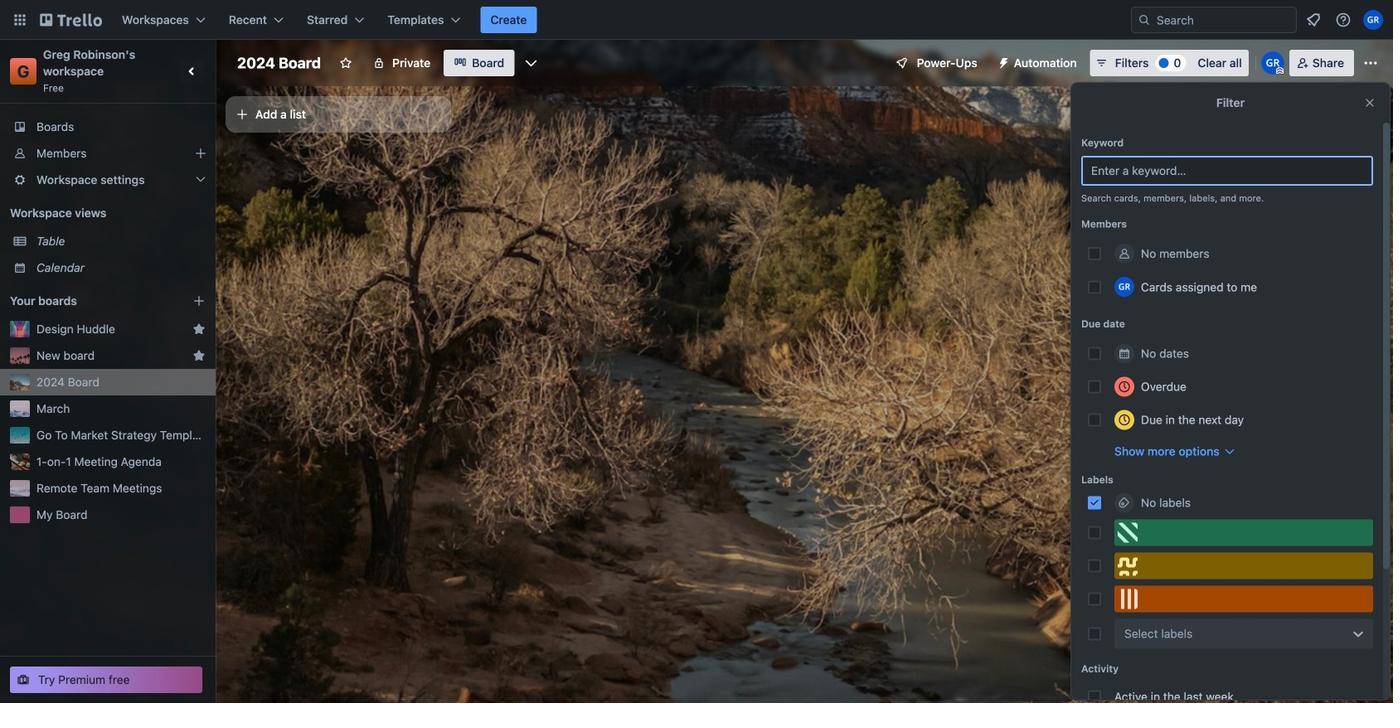Task type: locate. For each thing, give the bounding box(es) containing it.
1 horizontal spatial greg robinson (gregrobinson96) image
[[1364, 10, 1384, 30]]

Search field
[[1132, 7, 1298, 33]]

close popover image
[[1364, 96, 1377, 110]]

0 vertical spatial starred icon image
[[192, 323, 206, 336]]

2 starred icon image from the top
[[192, 349, 206, 363]]

greg robinson (gregrobinson96) image down search field at the right top of page
[[1262, 51, 1285, 75]]

greg robinson (gregrobinson96) image
[[1364, 10, 1384, 30], [1262, 51, 1285, 75]]

1 vertical spatial greg robinson (gregrobinson96) image
[[1262, 51, 1285, 75]]

0 notifications image
[[1304, 10, 1324, 30]]

back to home image
[[40, 7, 102, 33]]

search image
[[1138, 13, 1152, 27]]

0 vertical spatial greg robinson (gregrobinson96) image
[[1364, 10, 1384, 30]]

greg robinson (gregrobinson96) image
[[1115, 277, 1135, 297]]

starred icon image
[[192, 323, 206, 336], [192, 349, 206, 363]]

customize views image
[[523, 55, 540, 71]]

color: yellow, title: none element
[[1115, 553, 1374, 580]]

greg robinson (gregrobinson96) image right open information menu image
[[1364, 10, 1384, 30]]

sm image
[[991, 50, 1015, 73]]

1 vertical spatial starred icon image
[[192, 349, 206, 363]]

this member is an admin of this board. image
[[1277, 67, 1284, 75]]

color: green, title: none element
[[1115, 520, 1374, 546]]

your boards with 8 items element
[[10, 291, 168, 311]]



Task type: describe. For each thing, give the bounding box(es) containing it.
show menu image
[[1363, 55, 1380, 71]]

star or unstar board image
[[339, 56, 353, 70]]

workspace navigation collapse icon image
[[181, 60, 204, 83]]

open information menu image
[[1336, 12, 1352, 28]]

color: orange, title: none element
[[1115, 586, 1374, 613]]

primary element
[[0, 0, 1394, 40]]

0 horizontal spatial greg robinson (gregrobinson96) image
[[1262, 51, 1285, 75]]

Board name text field
[[229, 50, 329, 76]]

add board image
[[192, 295, 206, 308]]

Enter a keyword… text field
[[1082, 156, 1374, 186]]

1 starred icon image from the top
[[192, 323, 206, 336]]



Task type: vqa. For each thing, say whether or not it's contained in the screenshot.
Workspace navigation collapse icon
yes



